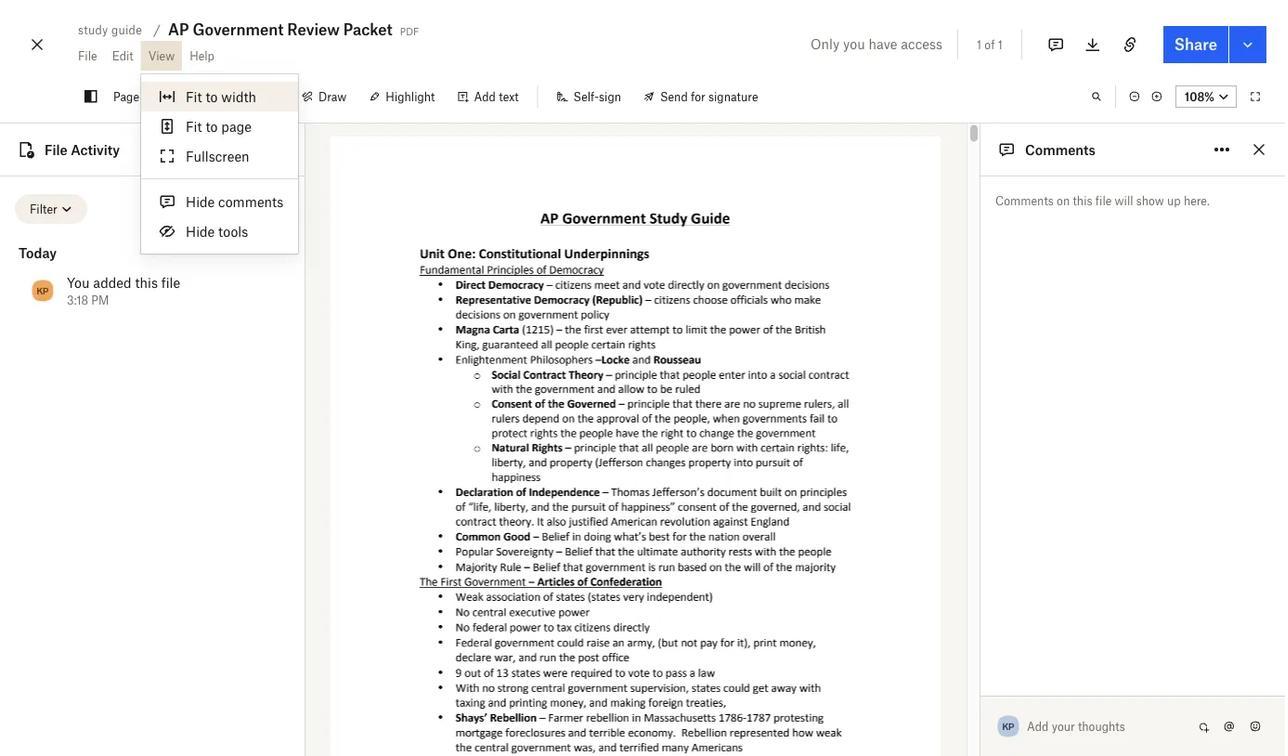Task type: vqa. For each thing, say whether or not it's contained in the screenshot.
'Page 1 Of 27'
yes



Task type: locate. For each thing, give the bounding box(es) containing it.
highlight
[[386, 90, 435, 104]]

fit to page menu item
[[141, 111, 298, 141]]

file left will
[[1096, 194, 1112, 208]]

draw
[[318, 90, 347, 104]]

1 horizontal spatial of
[[985, 38, 995, 52]]

hide inside menu item
[[186, 223, 215, 239]]

0 vertical spatial kp
[[37, 285, 49, 296]]

ap government review packet.pdf image
[[330, 137, 941, 756]]

108% button
[[1176, 85, 1237, 108]]

1 vertical spatial add
[[1027, 719, 1049, 733]]

1 vertical spatial file
[[45, 142, 68, 157]]

add inside 'button'
[[474, 90, 496, 104]]

self-
[[574, 90, 599, 104]]

fit up fullscreen
[[186, 118, 202, 134]]

send for signature button
[[633, 82, 770, 111]]

1 vertical spatial this
[[135, 274, 158, 290]]

2 fit from the top
[[186, 118, 202, 134]]

kp left your
[[1003, 720, 1015, 732]]

comments left on
[[996, 194, 1054, 208]]

to
[[206, 89, 218, 104], [206, 118, 218, 134]]

study guide
[[78, 23, 142, 37]]

access
[[901, 36, 943, 52]]

fit inside 'menu item'
[[186, 118, 202, 134]]

comments on this file will show up here.
[[996, 194, 1210, 208]]

edit button
[[105, 41, 141, 71]]

add text
[[474, 90, 519, 104]]

0 horizontal spatial this
[[135, 274, 158, 290]]

2 to from the top
[[206, 118, 218, 134]]

file activity
[[45, 142, 120, 157]]

1 fit from the top
[[186, 89, 202, 104]]

1 to from the top
[[206, 89, 218, 104]]

2 hide from the top
[[186, 223, 215, 239]]

of
[[985, 38, 995, 52], [152, 90, 162, 104]]

0 vertical spatial this
[[1073, 194, 1093, 208]]

hide up hide tools
[[186, 194, 215, 209]]

this right on
[[1073, 194, 1093, 208]]

self-sign button
[[546, 82, 633, 111]]

1 vertical spatial file
[[161, 274, 180, 290]]

comments
[[1025, 142, 1096, 157], [996, 194, 1054, 208]]

file
[[78, 49, 97, 63], [45, 142, 68, 157]]

help button
[[182, 41, 222, 71]]

your
[[1052, 719, 1075, 733]]

this for on
[[1073, 194, 1093, 208]]

up
[[1167, 194, 1181, 208]]

0 vertical spatial fit
[[186, 89, 202, 104]]

fit to page
[[186, 118, 252, 134]]

you
[[843, 36, 865, 52]]

pm
[[91, 293, 109, 307]]

to inside 'menu item'
[[206, 118, 218, 134]]

add
[[474, 90, 496, 104], [1027, 719, 1049, 733]]

signature
[[709, 90, 758, 104]]

1 horizontal spatial add
[[1027, 719, 1049, 733]]

fit to width menu item
[[141, 82, 298, 111]]

file inside you added this file 3:18 pm
[[161, 274, 180, 290]]

list
[[15, 224, 290, 326]]

fit inside menu item
[[186, 89, 202, 104]]

1 vertical spatial fit
[[186, 118, 202, 134]]

hide comments
[[186, 194, 284, 209]]

only you have access
[[811, 36, 943, 52]]

0 horizontal spatial of
[[152, 90, 162, 104]]

of left 27
[[152, 90, 162, 104]]

1 horizontal spatial 1
[[977, 38, 982, 52]]

/ ap government review packet pdf
[[153, 20, 419, 39]]

1 vertical spatial comments
[[996, 194, 1054, 208]]

this right added
[[135, 274, 158, 290]]

comments for comments
[[1025, 142, 1096, 157]]

0 horizontal spatial 1
[[142, 90, 149, 104]]

1 horizontal spatial file
[[1096, 194, 1112, 208]]

draw button
[[291, 82, 358, 111]]

to left page
[[206, 118, 218, 134]]

hide inside menu item
[[186, 194, 215, 209]]

kp for you added this file
[[37, 285, 49, 296]]

0 horizontal spatial add
[[474, 90, 496, 104]]

0 horizontal spatial file
[[45, 142, 68, 157]]

0 vertical spatial add
[[474, 90, 496, 104]]

0 vertical spatial of
[[985, 38, 995, 52]]

this
[[1073, 194, 1093, 208], [135, 274, 158, 290]]

to inside menu item
[[206, 89, 218, 104]]

add left text
[[474, 90, 496, 104]]

self-sign
[[574, 90, 621, 104]]

activity
[[71, 142, 120, 157]]

hide comments, closes sidebar menu item
[[141, 187, 298, 216]]

width
[[221, 89, 256, 104]]

thoughts
[[1078, 719, 1125, 733]]

help
[[190, 49, 214, 63]]

0 horizontal spatial kp
[[37, 285, 49, 296]]

3:18
[[67, 293, 88, 307]]

1 horizontal spatial this
[[1073, 194, 1093, 208]]

add left your
[[1027, 719, 1049, 733]]

file inside dropdown button
[[78, 49, 97, 63]]

0 vertical spatial comments
[[1025, 142, 1096, 157]]

file for on
[[1096, 194, 1112, 208]]

file
[[1096, 194, 1112, 208], [161, 274, 180, 290]]

fit
[[186, 89, 202, 104], [186, 118, 202, 134]]

0 vertical spatial file
[[78, 49, 97, 63]]

file down study
[[78, 49, 97, 63]]

kp left 3:18
[[37, 285, 49, 296]]

show
[[1137, 194, 1164, 208]]

file left activity
[[45, 142, 68, 157]]

add text button
[[446, 82, 530, 111]]

this inside you added this file 3:18 pm
[[135, 274, 158, 290]]

to left width
[[206, 89, 218, 104]]

highlight button
[[358, 82, 446, 111]]

close right sidebar image
[[1248, 138, 1271, 161]]

1 vertical spatial of
[[152, 90, 162, 104]]

file right added
[[161, 274, 180, 290]]

hide left tools
[[186, 223, 215, 239]]

edit
[[112, 49, 133, 63]]

1 hide from the top
[[186, 194, 215, 209]]

1
[[977, 38, 982, 52], [998, 38, 1003, 52], [142, 90, 149, 104]]

1 horizontal spatial file
[[78, 49, 97, 63]]

you
[[67, 274, 90, 290]]

0 horizontal spatial file
[[161, 274, 180, 290]]

0 vertical spatial to
[[206, 89, 218, 104]]

page
[[113, 90, 139, 104]]

fit right 27
[[186, 89, 202, 104]]

fit to width
[[186, 89, 256, 104]]

2 horizontal spatial 1
[[998, 38, 1003, 52]]

comments for comments on this file will show up here.
[[996, 194, 1054, 208]]

1 horizontal spatial kp
[[1003, 720, 1015, 732]]

kp
[[37, 285, 49, 296], [1003, 720, 1015, 732]]

to for page
[[206, 118, 218, 134]]

study
[[78, 23, 108, 37]]

fullscreen menu item
[[141, 141, 298, 171]]

sign
[[599, 90, 621, 104]]

1 vertical spatial hide
[[186, 223, 215, 239]]

0 vertical spatial file
[[1096, 194, 1112, 208]]

of right access
[[985, 38, 995, 52]]

review
[[287, 20, 340, 39]]

hide
[[186, 194, 215, 209], [186, 223, 215, 239]]

1 vertical spatial kp
[[1003, 720, 1015, 732]]

0 vertical spatial hide
[[186, 194, 215, 209]]

1 vertical spatial to
[[206, 118, 218, 134]]

comments up on
[[1025, 142, 1096, 157]]



Task type: describe. For each thing, give the bounding box(es) containing it.
ap
[[168, 20, 189, 39]]

filter button
[[15, 194, 87, 224]]

add for add text
[[474, 90, 496, 104]]

fit for fit to page
[[186, 118, 202, 134]]

comments
[[218, 194, 284, 209]]

today
[[19, 245, 57, 261]]

27
[[165, 90, 178, 104]]

hide for hide tools
[[186, 223, 215, 239]]

file button
[[71, 41, 105, 71]]

list containing today
[[15, 224, 290, 326]]

government
[[193, 20, 284, 39]]

/
[[153, 22, 161, 38]]

on
[[1057, 194, 1070, 208]]

file for file activity
[[45, 142, 68, 157]]

fit for fit to width
[[186, 89, 202, 104]]

view button
[[141, 41, 182, 71]]

view
[[148, 49, 175, 63]]

tools
[[218, 223, 248, 239]]

add your thoughts
[[1027, 719, 1125, 733]]

study guide button
[[71, 19, 150, 41]]

add for add your thoughts
[[1027, 719, 1049, 733]]

file for file
[[78, 49, 97, 63]]

have
[[869, 36, 898, 52]]

filter
[[30, 202, 57, 216]]

packet
[[343, 20, 393, 39]]

page 1 of 27
[[113, 90, 178, 104]]

hide tools
[[186, 223, 248, 239]]

hide tools menu item
[[141, 216, 298, 246]]

fullscreen
[[186, 148, 249, 164]]

text
[[499, 90, 519, 104]]

this for added
[[135, 274, 158, 290]]

108%
[[1185, 90, 1215, 104]]

share button
[[1164, 26, 1229, 63]]

send for signature
[[660, 90, 758, 104]]

kp for add your thoughts
[[1003, 720, 1015, 732]]

only
[[811, 36, 840, 52]]

guide
[[111, 23, 142, 37]]

you added this file 3:18 pm
[[67, 274, 180, 307]]

will
[[1115, 194, 1134, 208]]

file for added
[[161, 274, 180, 290]]

Add your thoughts text field
[[1028, 711, 1193, 741]]

for
[[691, 90, 706, 104]]

page
[[221, 118, 252, 134]]

1 of 1
[[977, 38, 1003, 52]]

here.
[[1184, 194, 1210, 208]]

pdf
[[400, 22, 419, 38]]

close image
[[26, 30, 48, 59]]

added
[[93, 274, 132, 290]]

send
[[660, 90, 688, 104]]

hide for hide comments
[[186, 194, 215, 209]]

share
[[1175, 35, 1218, 53]]

add your thoughts image
[[1028, 716, 1178, 737]]

to for width
[[206, 89, 218, 104]]



